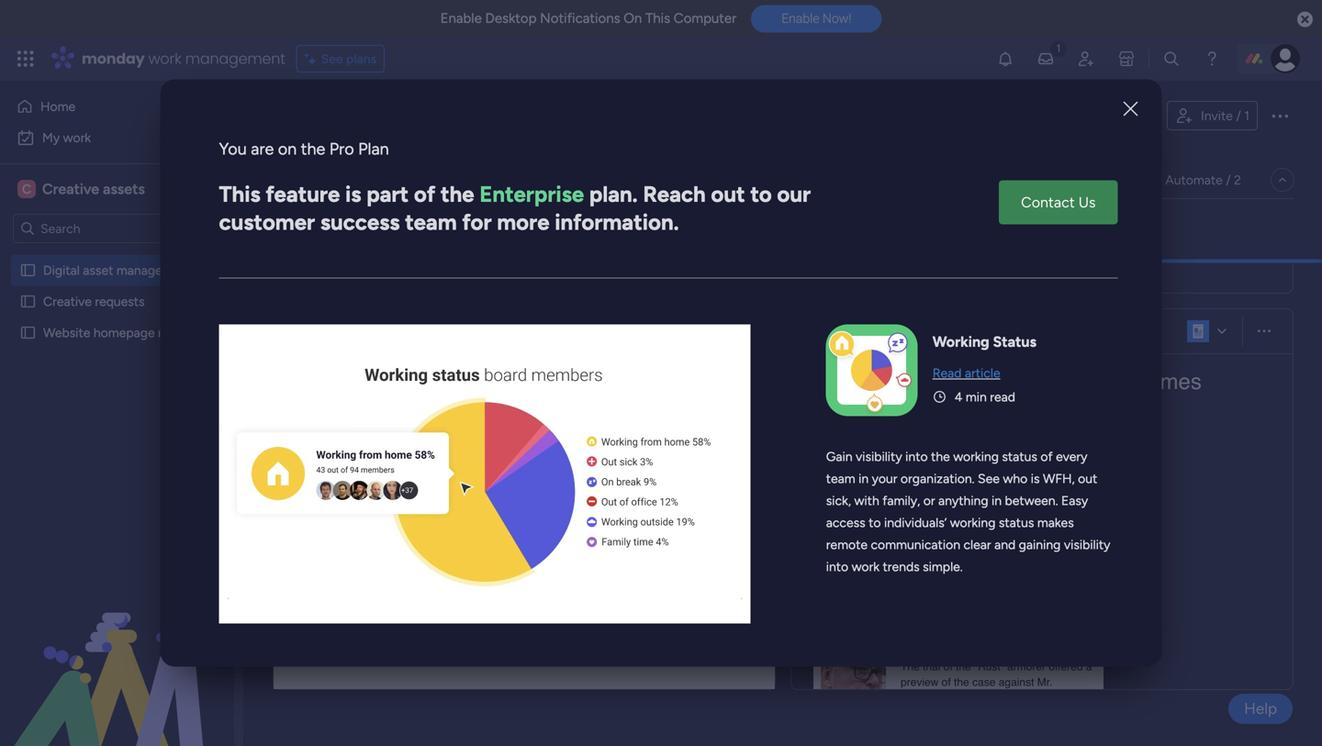 Task type: describe. For each thing, give the bounding box(es) containing it.
plan.
[[589, 181, 638, 208]]

view
[[802, 172, 831, 188]]

c
[[22, 181, 31, 197]]

our
[[777, 181, 811, 208]]

1 vertical spatial this
[[219, 181, 260, 208]]

news
[[823, 320, 868, 343]]

plan. reach out to our customer success team for more information.
[[219, 181, 811, 235]]

learn
[[281, 139, 313, 155]]

you are on the pro plan
[[219, 139, 389, 159]]

or
[[923, 493, 935, 509]]

public board image for creative requests
[[19, 293, 37, 310]]

integrate
[[979, 172, 1031, 188]]

team workload
[[395, 172, 483, 188]]

computer
[[674, 10, 737, 27]]

us
[[1079, 194, 1096, 211]]

plans
[[346, 51, 377, 67]]

online docs button
[[662, 165, 760, 195]]

notifications image
[[996, 50, 1015, 68]]

word cloud
[[305, 320, 404, 343]]

work for my
[[63, 130, 91, 146]]

add
[[426, 221, 450, 236]]

1 vertical spatial visibility
[[1064, 537, 1111, 553]]

add widget button
[[392, 214, 501, 243]]

enable for enable desktop notifications on this computer
[[440, 10, 482, 27]]

workspace selection element
[[17, 178, 148, 200]]

docs
[[717, 172, 746, 188]]

contact
[[1021, 194, 1075, 211]]

mf feature lock.feature preview.image asset.preview alt image
[[219, 325, 751, 624]]

between.
[[1005, 493, 1058, 509]]

Search in workspace field
[[39, 218, 153, 239]]

4
[[955, 389, 963, 405]]

the for gain
[[931, 449, 950, 465]]

monday
[[82, 48, 145, 69]]

your
[[872, 471, 897, 487]]

team inside gain visibility into the working status of every team in your organization. see who is wfh, out sick, with family, or anything in between. easy access to individuals' working status makes remote communication clear and gaining visibility into work trends simple.
[[826, 471, 855, 487]]

work for monday
[[148, 48, 181, 69]]

work inside gain visibility into the working status of every team in your organization. see who is wfh, out sick, with family, or anything in between. easy access to individuals' working status makes remote communication clear and gaining visibility into work trends simple.
[[852, 559, 880, 575]]

1
[[1244, 108, 1250, 123]]

notifications
[[540, 10, 620, 27]]

0 vertical spatial this
[[645, 10, 670, 27]]

of inside button
[[461, 139, 473, 155]]

digital
[[43, 263, 80, 278]]

john smith image
[[1271, 44, 1300, 73]]

digital asset management (dam)
[[43, 263, 233, 278]]

v2 search image
[[518, 219, 532, 239]]

easy
[[1061, 493, 1088, 509]]

collapse board header image
[[1275, 173, 1290, 187]]

redesign
[[158, 325, 208, 341]]

homepage
[[93, 325, 155, 341]]

0 vertical spatial into
[[905, 449, 928, 465]]

family,
[[883, 493, 920, 509]]

files view button
[[760, 165, 845, 195]]

online
[[676, 172, 713, 188]]

integrate button
[[947, 161, 1125, 199]]

learn more about this package of templates here: https://youtu.be/9x6_kyyrn_e button
[[278, 136, 812, 158]]

team inside plan. reach out to our customer success team for more information.
[[405, 209, 457, 235]]

word
[[305, 320, 350, 343]]

plan
[[358, 139, 389, 159]]

working status
[[933, 333, 1037, 351]]

invite
[[1201, 108, 1233, 123]]

1 more dots image from the left
[[740, 325, 753, 338]]

lottie animation image
[[0, 561, 234, 746]]

select product image
[[17, 50, 35, 68]]

online docs
[[676, 172, 746, 188]]

remote
[[826, 537, 868, 553]]

are
[[251, 139, 274, 159]]

my work
[[42, 130, 91, 146]]

creative for creative requests
[[43, 294, 92, 309]]

to inside gain visibility into the working status of every team in your organization. see who is wfh, out sick, with family, or anything in between. easy access to individuals' working status makes remote communication clear and gaining visibility into work trends simple.
[[869, 515, 881, 531]]

news updates
[[823, 320, 943, 343]]

1 vertical spatial the
[[441, 181, 474, 208]]

who
[[1003, 471, 1028, 487]]

new
[[286, 221, 312, 237]]

2 more dots image from the left
[[1258, 325, 1271, 338]]

my
[[42, 130, 60, 146]]

News Updates field
[[818, 320, 947, 343]]

simple.
[[923, 559, 963, 575]]

automate / 2
[[1165, 172, 1241, 188]]

desktop
[[485, 10, 537, 27]]

creative requests
[[43, 294, 145, 309]]

4 min read
[[955, 389, 1015, 405]]

reach
[[643, 181, 706, 208]]

out inside plan. reach out to our customer success team for more information.
[[711, 181, 745, 208]]

enable desktop notifications on this computer
[[440, 10, 737, 27]]

main
[[307, 172, 334, 188]]

activity
[[1080, 108, 1125, 123]]

0 vertical spatial status
[[1002, 449, 1037, 465]]

monday work management
[[82, 48, 285, 69]]

min
[[966, 389, 987, 405]]

contact us
[[1021, 194, 1096, 211]]

1 vertical spatial into
[[826, 559, 848, 575]]

templates
[[477, 139, 534, 155]]

the for you
[[301, 139, 325, 159]]

see inside gain visibility into the working status of every team in your organization. see who is wfh, out sick, with family, or anything in between. easy access to individuals' working status makes remote communication clear and gaining visibility into work trends simple.
[[978, 471, 1000, 487]]

0 horizontal spatial visibility
[[856, 449, 902, 465]]

1 vertical spatial of
[[414, 181, 435, 208]]

widget
[[453, 221, 493, 236]]

https://youtu.be/9x6_kyyrn_e
[[569, 139, 746, 155]]

asset for new
[[316, 221, 346, 237]]

read
[[990, 389, 1015, 405]]

read article
[[933, 365, 1000, 381]]

main table
[[307, 172, 368, 188]]

enable for enable now!
[[782, 11, 819, 26]]

this
[[386, 139, 407, 155]]

gain
[[826, 449, 853, 465]]

creative for creative assets
[[42, 180, 99, 198]]

working status image
[[826, 325, 918, 416]]



Task type: vqa. For each thing, say whether or not it's contained in the screenshot.
All
no



Task type: locate. For each thing, give the bounding box(es) containing it.
list box
[[0, 251, 234, 596]]

(dam)
[[195, 263, 233, 278]]

requests
[[95, 294, 145, 309]]

more inside learn more about this package of templates here: https://youtu.be/9x6_kyyrn_e button
[[316, 139, 346, 155]]

in
[[859, 471, 869, 487], [992, 493, 1002, 509]]

dapulse close image
[[1297, 11, 1313, 29]]

is up success
[[345, 181, 361, 208]]

1 vertical spatial to
[[869, 515, 881, 531]]

see left plans
[[321, 51, 343, 67]]

this up customer
[[219, 181, 260, 208]]

home option
[[11, 92, 223, 121]]

option
[[0, 254, 234, 258]]

0 horizontal spatial out
[[711, 181, 745, 208]]

public board image for website homepage redesign
[[19, 324, 37, 342]]

team
[[405, 209, 457, 235], [826, 471, 855, 487]]

1 vertical spatial team
[[826, 471, 855, 487]]

team
[[395, 172, 426, 188]]

1 vertical spatial status
[[999, 515, 1034, 531]]

/ left 2 in the top of the page
[[1226, 172, 1231, 188]]

see inside button
[[321, 51, 343, 67]]

see plans button
[[296, 45, 385, 73]]

into down remote
[[826, 559, 848, 575]]

you
[[219, 139, 247, 159]]

communication
[[871, 537, 960, 553]]

team down this feature is part of the enterprise
[[405, 209, 457, 235]]

/ left 1
[[1236, 108, 1241, 123]]

team down the "gain"
[[826, 471, 855, 487]]

more up main table button
[[316, 139, 346, 155]]

work down remote
[[852, 559, 880, 575]]

list box containing digital asset management (dam)
[[0, 251, 234, 596]]

asset for digital
[[83, 263, 113, 278]]

more dots image
[[740, 325, 753, 338], [1258, 325, 1271, 338]]

to inside plan. reach out to our customer success team for more information.
[[750, 181, 772, 208]]

customer
[[219, 209, 315, 235]]

to down with
[[869, 515, 881, 531]]

1 vertical spatial see
[[978, 471, 1000, 487]]

visibility down makes
[[1064, 537, 1111, 553]]

1 horizontal spatial out
[[1078, 471, 1097, 487]]

invite / 1
[[1201, 108, 1250, 123]]

enable left now!
[[782, 11, 819, 26]]

trends
[[883, 559, 920, 575]]

success
[[320, 209, 400, 235]]

1 horizontal spatial asset
[[316, 221, 346, 237]]

enable
[[440, 10, 482, 27], [782, 11, 819, 26]]

/ for 2
[[1226, 172, 1231, 188]]

public board image left "creative requests"
[[19, 293, 37, 310]]

1 public board image from the top
[[19, 262, 37, 279]]

creative inside list box
[[43, 294, 92, 309]]

angle down image
[[362, 222, 371, 236]]

1 horizontal spatial work
[[148, 48, 181, 69]]

help button
[[1229, 694, 1293, 724]]

collaborative
[[517, 172, 594, 188]]

search everything image
[[1162, 50, 1181, 68]]

whiteboard
[[597, 172, 664, 188]]

0 vertical spatial team
[[405, 209, 457, 235]]

1 vertical spatial in
[[992, 493, 1002, 509]]

0 vertical spatial of
[[461, 139, 473, 155]]

asset inside button
[[316, 221, 346, 237]]

0 vertical spatial to
[[750, 181, 772, 208]]

1 horizontal spatial more dots image
[[1258, 325, 1271, 338]]

Search field
[[532, 216, 587, 242]]

public board image left digital
[[19, 262, 37, 279]]

feature
[[266, 181, 340, 208]]

collaborative whiteboard
[[517, 172, 664, 188]]

/ inside invite / 1 button
[[1236, 108, 1241, 123]]

1 horizontal spatial visibility
[[1064, 537, 1111, 553]]

creative right c
[[42, 180, 99, 198]]

working
[[933, 333, 989, 351]]

gaining
[[1019, 537, 1061, 553]]

now!
[[823, 11, 851, 26]]

0 vertical spatial the
[[301, 139, 325, 159]]

collaborative whiteboard button
[[497, 165, 664, 195]]

see left who
[[978, 471, 1000, 487]]

help
[[1244, 700, 1277, 718]]

0 horizontal spatial into
[[826, 559, 848, 575]]

1 horizontal spatial in
[[992, 493, 1002, 509]]

management for asset
[[116, 263, 192, 278]]

status
[[993, 333, 1037, 351]]

0 vertical spatial more
[[316, 139, 346, 155]]

asset up "creative requests"
[[83, 263, 113, 278]]

see plans
[[321, 51, 377, 67]]

pro
[[329, 139, 354, 159]]

0 horizontal spatial /
[[1226, 172, 1231, 188]]

1 horizontal spatial to
[[869, 515, 881, 531]]

0 vertical spatial creative
[[42, 180, 99, 198]]

0 vertical spatial out
[[711, 181, 745, 208]]

1 vertical spatial more
[[497, 209, 550, 235]]

1 horizontal spatial enable
[[782, 11, 819, 26]]

management inside list box
[[116, 263, 192, 278]]

enable now!
[[782, 11, 851, 26]]

gain visibility into the working status of every team in your organization. see who is wfh, out sick, with family, or anything in between. easy access to individuals' working status makes remote communication clear and gaining visibility into work trends simple.
[[826, 449, 1111, 575]]

creative assets
[[42, 180, 145, 198]]

2 vertical spatial of
[[1041, 449, 1053, 465]]

management
[[185, 48, 285, 69], [116, 263, 192, 278]]

0 horizontal spatial more
[[316, 139, 346, 155]]

article
[[965, 365, 1000, 381]]

1 enable from the left
[[440, 10, 482, 27]]

more inside plan. reach out to our customer success team for more information.
[[497, 209, 550, 235]]

1 vertical spatial public board image
[[19, 293, 37, 310]]

this
[[645, 10, 670, 27], [219, 181, 260, 208]]

0 vertical spatial in
[[859, 471, 869, 487]]

the up organization.
[[931, 449, 950, 465]]

anything
[[938, 493, 988, 509]]

0 horizontal spatial of
[[414, 181, 435, 208]]

into up organization.
[[905, 449, 928, 465]]

1 vertical spatial work
[[63, 130, 91, 146]]

work inside option
[[63, 130, 91, 146]]

0 horizontal spatial work
[[63, 130, 91, 146]]

0 horizontal spatial is
[[345, 181, 361, 208]]

2 horizontal spatial work
[[852, 559, 880, 575]]

status up who
[[1002, 449, 1037, 465]]

my work option
[[11, 123, 223, 152]]

1 horizontal spatial into
[[905, 449, 928, 465]]

working up clear
[[950, 515, 996, 531]]

2 public board image from the top
[[19, 293, 37, 310]]

0 horizontal spatial asset
[[83, 263, 113, 278]]

enable left desktop
[[440, 10, 482, 27]]

0 vertical spatial asset
[[316, 221, 346, 237]]

1 vertical spatial asset
[[83, 263, 113, 278]]

sick,
[[826, 493, 851, 509]]

2 vertical spatial public board image
[[19, 324, 37, 342]]

public board image
[[19, 262, 37, 279], [19, 293, 37, 310], [19, 324, 37, 342]]

1 vertical spatial working
[[950, 515, 996, 531]]

management for work
[[185, 48, 285, 69]]

1 horizontal spatial of
[[461, 139, 473, 155]]

information.
[[555, 209, 679, 235]]

1 horizontal spatial the
[[441, 181, 474, 208]]

see
[[321, 51, 343, 67], [978, 471, 1000, 487]]

2 horizontal spatial the
[[931, 449, 950, 465]]

1 horizontal spatial more
[[497, 209, 550, 235]]

clear
[[964, 537, 991, 553]]

0 horizontal spatial team
[[405, 209, 457, 235]]

main table button
[[278, 165, 381, 195]]

updates
[[872, 320, 943, 343]]

0 horizontal spatial more dots image
[[740, 325, 753, 338]]

person button
[[597, 214, 677, 244]]

2 vertical spatial work
[[852, 559, 880, 575]]

0 vertical spatial public board image
[[19, 262, 37, 279]]

0 horizontal spatial enable
[[440, 10, 482, 27]]

public board image left website
[[19, 324, 37, 342]]

add widget
[[426, 221, 493, 236]]

0 vertical spatial management
[[185, 48, 285, 69]]

out right reach
[[711, 181, 745, 208]]

this feature is part of the enterprise
[[219, 181, 584, 208]]

working up organization.
[[953, 449, 999, 465]]

the inside gain visibility into the working status of every team in your organization. see who is wfh, out sick, with family, or anything in between. easy access to individuals' working status makes remote communication clear and gaining visibility into work trends simple.
[[931, 449, 950, 465]]

0 horizontal spatial the
[[301, 139, 325, 159]]

the up the for
[[441, 181, 474, 208]]

new asset button
[[278, 214, 353, 244]]

package
[[410, 139, 458, 155]]

invite members image
[[1077, 50, 1095, 68]]

Word Cloud field
[[300, 320, 409, 343]]

creative inside workspace selection element
[[42, 180, 99, 198]]

out up 'easy'
[[1078, 471, 1097, 487]]

public board image for digital asset management (dam)
[[19, 262, 37, 279]]

1 vertical spatial is
[[1031, 471, 1040, 487]]

1 image
[[1050, 38, 1067, 58]]

help image
[[1203, 50, 1221, 68]]

in left your
[[859, 471, 869, 487]]

0 vertical spatial visibility
[[856, 449, 902, 465]]

is inside gain visibility into the working status of every team in your organization. see who is wfh, out sick, with family, or anything in between. easy access to individuals' working status makes remote communication clear and gaining visibility into work trends simple.
[[1031, 471, 1040, 487]]

management up requests
[[116, 263, 192, 278]]

0 vertical spatial is
[[345, 181, 361, 208]]

invite / 1 button
[[1167, 101, 1258, 130]]

this right on
[[645, 10, 670, 27]]

is right who
[[1031, 471, 1040, 487]]

with
[[854, 493, 879, 509]]

lottie animation element
[[0, 561, 234, 746]]

work right my
[[63, 130, 91, 146]]

0 vertical spatial working
[[953, 449, 999, 465]]

files
[[773, 172, 799, 188]]

3 public board image from the top
[[19, 324, 37, 342]]

2 enable from the left
[[782, 11, 819, 26]]

home
[[40, 99, 75, 114]]

contact us button
[[999, 180, 1118, 224]]

more down enterprise
[[497, 209, 550, 235]]

asset
[[316, 221, 346, 237], [83, 263, 113, 278]]

read
[[933, 365, 962, 381]]

0 vertical spatial see
[[321, 51, 343, 67]]

0 horizontal spatial in
[[859, 471, 869, 487]]

2 horizontal spatial of
[[1041, 449, 1053, 465]]

update feed image
[[1037, 50, 1055, 68]]

asset inside list box
[[83, 263, 113, 278]]

files view
[[773, 172, 831, 188]]

assets
[[103, 180, 145, 198]]

0 horizontal spatial to
[[750, 181, 772, 208]]

into
[[905, 449, 928, 465], [826, 559, 848, 575]]

about
[[349, 139, 382, 155]]

2 vertical spatial the
[[931, 449, 950, 465]]

0 vertical spatial /
[[1236, 108, 1241, 123]]

0 horizontal spatial see
[[321, 51, 343, 67]]

enterprise
[[480, 181, 584, 208]]

creative
[[42, 180, 99, 198], [43, 294, 92, 309]]

/ for 1
[[1236, 108, 1241, 123]]

part
[[367, 181, 409, 208]]

the right on
[[301, 139, 325, 159]]

work
[[148, 48, 181, 69], [63, 130, 91, 146], [852, 559, 880, 575]]

enable inside button
[[782, 11, 819, 26]]

website
[[43, 325, 90, 341]]

website homepage redesign
[[43, 325, 208, 341]]

automate
[[1165, 172, 1223, 188]]

is
[[345, 181, 361, 208], [1031, 471, 1040, 487]]

1 horizontal spatial is
[[1031, 471, 1040, 487]]

workload
[[429, 172, 483, 188]]

of inside gain visibility into the working status of every team in your organization. see who is wfh, out sick, with family, or anything in between. easy access to individuals' working status makes remote communication clear and gaining visibility into work trends simple.
[[1041, 449, 1053, 465]]

cloud
[[354, 320, 404, 343]]

wfh,
[[1043, 471, 1075, 487]]

read article link
[[933, 365, 1000, 381]]

1 vertical spatial management
[[116, 263, 192, 278]]

1 horizontal spatial see
[[978, 471, 1000, 487]]

management up you
[[185, 48, 285, 69]]

new asset
[[286, 221, 346, 237]]

2
[[1234, 172, 1241, 188]]

in right anything
[[992, 493, 1002, 509]]

enable now! button
[[751, 5, 882, 32]]

more
[[316, 139, 346, 155], [497, 209, 550, 235]]

every
[[1056, 449, 1088, 465]]

1 vertical spatial out
[[1078, 471, 1097, 487]]

1 vertical spatial creative
[[43, 294, 92, 309]]

to left files
[[750, 181, 772, 208]]

1 vertical spatial /
[[1226, 172, 1231, 188]]

1 horizontal spatial /
[[1236, 108, 1241, 123]]

0 vertical spatial work
[[148, 48, 181, 69]]

home link
[[11, 92, 223, 121]]

out inside gain visibility into the working status of every team in your organization. see who is wfh, out sick, with family, or anything in between. easy access to individuals' working status makes remote communication clear and gaining visibility into work trends simple.
[[1078, 471, 1097, 487]]

creative up website
[[43, 294, 92, 309]]

workspace image
[[17, 179, 36, 199]]

visibility up your
[[856, 449, 902, 465]]

1 horizontal spatial this
[[645, 10, 670, 27]]

status up and
[[999, 515, 1034, 531]]

asset right the new
[[316, 221, 346, 237]]

monday marketplace image
[[1117, 50, 1136, 68]]

1 horizontal spatial team
[[826, 471, 855, 487]]

and
[[994, 537, 1016, 553]]

0 horizontal spatial this
[[219, 181, 260, 208]]

organization.
[[901, 471, 975, 487]]

work right monday
[[148, 48, 181, 69]]



